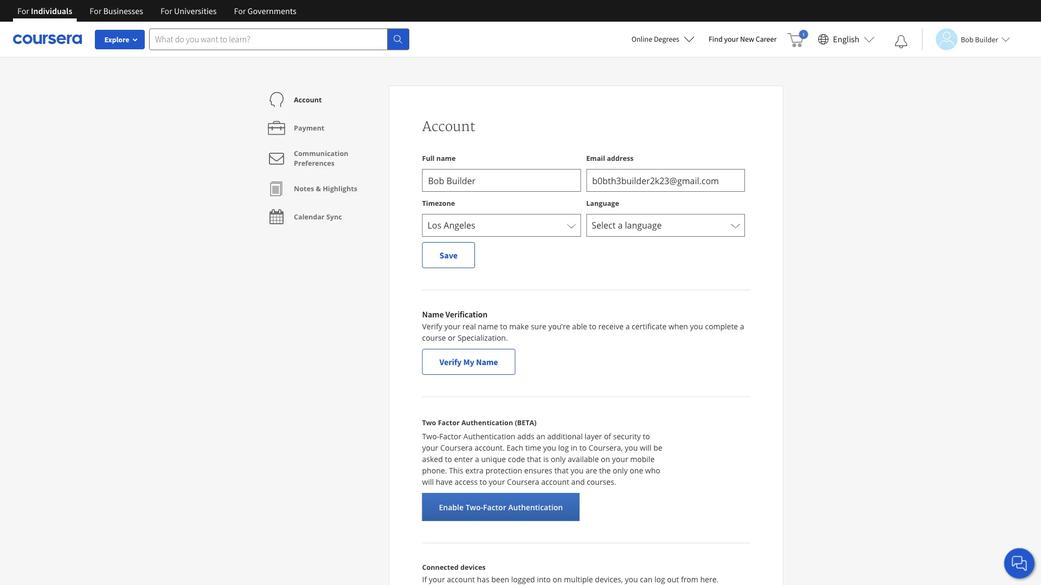 Task type: locate. For each thing, give the bounding box(es) containing it.
1 vertical spatial authentication
[[464, 432, 516, 442]]

factor for two-
[[439, 432, 462, 442]]

name right full
[[436, 154, 456, 163]]

1 vertical spatial name
[[476, 357, 498, 368]]

0 horizontal spatial account
[[294, 95, 322, 104]]

notes
[[294, 184, 314, 193]]

1 for from the left
[[17, 5, 29, 16]]

0 horizontal spatial only
[[551, 455, 566, 465]]

on
[[601, 455, 610, 465], [553, 575, 562, 585]]

account up payment
[[294, 95, 322, 104]]

find
[[709, 34, 723, 44]]

logged
[[511, 575, 535, 585]]

when
[[669, 322, 688, 332]]

factor
[[438, 419, 460, 428], [439, 432, 462, 442], [483, 503, 506, 513]]

email
[[587, 154, 605, 163]]

log inside two-factor authentication adds an additional layer of                 security to your coursera account. each time you log in to coursera,                 you will be asked to enter a unique code that is only available on                 your mobile phone. this extra protection ensures that you are the only                 one who will have access to your coursera account and courses.
[[558, 443, 569, 453]]

find your new career
[[709, 34, 777, 44]]

1 horizontal spatial name
[[478, 322, 498, 332]]

two- inside two-factor authentication adds an additional layer of                 security to your coursera account. each time you log in to coursera,                 you will be asked to enter a unique code that is only available on                 your mobile phone. this extra protection ensures that you are the only                 one who will have access to your coursera account and courses.
[[422, 432, 439, 442]]

you down security on the right of the page
[[625, 443, 638, 453]]

1 horizontal spatial that
[[555, 466, 569, 476]]

into
[[537, 575, 551, 585]]

to up this
[[445, 455, 452, 465]]

to right security on the right of the page
[[643, 432, 650, 442]]

your
[[724, 34, 739, 44], [444, 322, 461, 332], [422, 443, 438, 453], [612, 455, 629, 465], [489, 477, 505, 488], [429, 575, 445, 585]]

for left individuals
[[17, 5, 29, 16]]

1 vertical spatial on
[[553, 575, 562, 585]]

0 vertical spatial log
[[558, 443, 569, 453]]

authentication inside two-factor authentication adds an additional layer of                 security to your coursera account. each time you log in to coursera,                 you will be asked to enter a unique code that is only available on                 your mobile phone. this extra protection ensures that you are the only                 one who will have access to your coursera account and courses.
[[464, 432, 516, 442]]

0 vertical spatial that
[[527, 455, 542, 465]]

coursera,
[[589, 443, 623, 453]]

log left in
[[558, 443, 569, 453]]

1 vertical spatial two-
[[466, 503, 483, 513]]

show notifications image
[[895, 35, 908, 48]]

a right "receive" at the bottom of page
[[626, 322, 630, 332]]

log left out
[[655, 575, 665, 585]]

a right complete
[[740, 322, 745, 332]]

to down extra
[[480, 477, 487, 488]]

communication
[[294, 149, 349, 158]]

0 horizontal spatial a
[[475, 455, 479, 465]]

for
[[17, 5, 29, 16], [90, 5, 102, 16], [161, 5, 172, 16], [234, 5, 246, 16]]

account up full name
[[422, 119, 476, 135]]

factor down protection
[[483, 503, 506, 513]]

verify up course
[[422, 322, 443, 332]]

can
[[640, 575, 653, 585]]

are
[[586, 466, 597, 476]]

name up course
[[422, 309, 444, 320]]

1 horizontal spatial coursera
[[507, 477, 540, 488]]

your inside find your new career link
[[724, 34, 739, 44]]

log
[[558, 443, 569, 453], [655, 575, 665, 585]]

0 horizontal spatial log
[[558, 443, 569, 453]]

language
[[587, 199, 619, 208]]

1 horizontal spatial account
[[422, 119, 476, 135]]

for left governments
[[234, 5, 246, 16]]

sync
[[326, 212, 342, 222]]

0 vertical spatial two-
[[422, 432, 439, 442]]

1 horizontal spatial only
[[613, 466, 628, 476]]

0 horizontal spatial coursera
[[440, 443, 473, 453]]

to right in
[[580, 443, 587, 453]]

1 vertical spatial only
[[613, 466, 628, 476]]

calendar
[[294, 212, 325, 222]]

to
[[500, 322, 508, 332], [589, 322, 597, 332], [643, 432, 650, 442], [580, 443, 587, 453], [445, 455, 452, 465], [480, 477, 487, 488]]

coursera image
[[13, 31, 82, 48]]

0 vertical spatial name
[[436, 154, 456, 163]]

1 vertical spatial factor
[[439, 432, 462, 442]]

1 horizontal spatial on
[[601, 455, 610, 465]]

What do you want to learn? text field
[[149, 28, 388, 50]]

be
[[654, 443, 663, 453]]

on right into in the bottom of the page
[[553, 575, 562, 585]]

out
[[667, 575, 679, 585]]

0 horizontal spatial account
[[447, 575, 475, 585]]

2 for from the left
[[90, 5, 102, 16]]

0 vertical spatial authentication
[[462, 419, 513, 428]]

sure
[[531, 322, 547, 332]]

2 vertical spatial factor
[[483, 503, 506, 513]]

you
[[690, 322, 703, 332], [543, 443, 556, 453], [625, 443, 638, 453], [571, 466, 584, 476], [625, 575, 638, 585]]

two- right enable
[[466, 503, 483, 513]]

on down coursera,
[[601, 455, 610, 465]]

1 vertical spatial name
[[478, 322, 498, 332]]

you left can
[[625, 575, 638, 585]]

complete
[[705, 322, 738, 332]]

bob builder
[[961, 34, 999, 44]]

authentication inside enable two-factor authentication button
[[508, 503, 563, 513]]

full name
[[422, 154, 456, 163]]

this
[[449, 466, 464, 476]]

factor inside two-factor authentication adds an additional layer of                 security to your coursera account. each time you log in to coursera,                 you will be asked to enter a unique code that is only available on                 your mobile phone. this extra protection ensures that you are the only                 one who will have access to your coursera account and courses.
[[439, 432, 462, 442]]

adds
[[518, 432, 535, 442]]

make
[[510, 322, 529, 332]]

ensures
[[524, 466, 553, 476]]

explore button
[[95, 30, 145, 49]]

coursera up enter on the bottom left of the page
[[440, 443, 473, 453]]

1 vertical spatial will
[[422, 477, 434, 488]]

&
[[316, 184, 321, 193]]

will up the mobile
[[640, 443, 652, 453]]

account inside account link
[[294, 95, 322, 104]]

your down protection
[[489, 477, 505, 488]]

0 vertical spatial on
[[601, 455, 610, 465]]

will down phone. at bottom left
[[422, 477, 434, 488]]

you inside name verification verify your real name to make sure you're able to receive a certificate when you complete a course or specialization.
[[690, 322, 703, 332]]

governments
[[248, 5, 297, 16]]

only right is
[[551, 455, 566, 465]]

coursera down ensures
[[507, 477, 540, 488]]

has
[[477, 575, 490, 585]]

two factor authentication (beta)
[[422, 419, 537, 428]]

verify my name
[[440, 357, 498, 368]]

1 horizontal spatial two-
[[466, 503, 483, 513]]

have
[[436, 477, 453, 488]]

access
[[455, 477, 478, 488]]

security
[[613, 432, 641, 442]]

new
[[740, 34, 755, 44]]

1 vertical spatial that
[[555, 466, 569, 476]]

career
[[756, 34, 777, 44]]

0 vertical spatial account
[[542, 477, 570, 488]]

1 horizontal spatial log
[[655, 575, 665, 585]]

0 vertical spatial name
[[422, 309, 444, 320]]

0 horizontal spatial two-
[[422, 432, 439, 442]]

4 for from the left
[[234, 5, 246, 16]]

0 vertical spatial will
[[640, 443, 652, 453]]

Email address text field
[[587, 169, 745, 192]]

on inside two-factor authentication adds an additional layer of                 security to your coursera account. each time you log in to coursera,                 you will be asked to enter a unique code that is only available on                 your mobile phone. this extra protection ensures that you are the only                 one who will have access to your coursera account and courses.
[[601, 455, 610, 465]]

0 horizontal spatial will
[[422, 477, 434, 488]]

0 vertical spatial coursera
[[440, 443, 473, 453]]

1 vertical spatial account
[[447, 575, 475, 585]]

name
[[422, 309, 444, 320], [476, 357, 498, 368]]

explore
[[104, 35, 129, 44]]

None search field
[[149, 28, 410, 50]]

authentication for adds
[[464, 432, 516, 442]]

courses.
[[587, 477, 617, 488]]

only right the at the bottom
[[613, 466, 628, 476]]

verify left my
[[440, 357, 462, 368]]

0 horizontal spatial name
[[422, 309, 444, 320]]

communication preferences link
[[266, 142, 381, 175]]

0 vertical spatial factor
[[438, 419, 460, 428]]

account inside connected devices if your account has been logged into on multiple devices, you can log out from here.
[[447, 575, 475, 585]]

name up specialization.
[[478, 322, 498, 332]]

you up is
[[543, 443, 556, 453]]

an
[[537, 432, 546, 442]]

a up extra
[[475, 455, 479, 465]]

your right find
[[724, 34, 739, 44]]

1 vertical spatial log
[[655, 575, 665, 585]]

you up and
[[571, 466, 584, 476]]

highlights
[[323, 184, 357, 193]]

that right ensures
[[555, 466, 569, 476]]

0 vertical spatial verify
[[422, 322, 443, 332]]

name right my
[[476, 357, 498, 368]]

your inside name verification verify your real name to make sure you're able to receive a certificate when you complete a course or specialization.
[[444, 322, 461, 332]]

factor right two
[[438, 419, 460, 428]]

that
[[527, 455, 542, 465], [555, 466, 569, 476]]

you right when
[[690, 322, 703, 332]]

preferences
[[294, 159, 335, 168]]

factor up enter on the bottom left of the page
[[439, 432, 462, 442]]

online degrees
[[632, 34, 680, 44]]

able
[[572, 322, 587, 332]]

two- inside enable two-factor authentication button
[[466, 503, 483, 513]]

only
[[551, 455, 566, 465], [613, 466, 628, 476]]

communication preferences
[[294, 149, 349, 168]]

0 vertical spatial account
[[294, 95, 322, 104]]

two-factor authentication adds an additional layer of                 security to your coursera account. each time you log in to coursera,                 you will be asked to enter a unique code that is only available on                 your mobile phone. this extra protection ensures that you are the only                 one who will have access to your coursera account and courses.
[[422, 432, 663, 488]]

account link
[[266, 86, 322, 114]]

1 horizontal spatial will
[[640, 443, 652, 453]]

devices
[[461, 563, 486, 573]]

factor for two
[[438, 419, 460, 428]]

a
[[626, 322, 630, 332], [740, 322, 745, 332], [475, 455, 479, 465]]

your right if
[[429, 575, 445, 585]]

for left businesses
[[90, 5, 102, 16]]

enable
[[439, 503, 464, 513]]

0 horizontal spatial name
[[436, 154, 456, 163]]

multiple
[[564, 575, 593, 585]]

full
[[422, 154, 435, 163]]

who
[[645, 466, 661, 476]]

your up or
[[444, 322, 461, 332]]

account down devices on the bottom left of page
[[447, 575, 475, 585]]

0 horizontal spatial on
[[553, 575, 562, 585]]

if
[[422, 575, 427, 585]]

your inside connected devices if your account has been logged into on multiple devices, you can log out from here.
[[429, 575, 445, 585]]

1 horizontal spatial account
[[542, 477, 570, 488]]

1 vertical spatial coursera
[[507, 477, 540, 488]]

3 for from the left
[[161, 5, 172, 16]]

account down ensures
[[542, 477, 570, 488]]

that down time
[[527, 455, 542, 465]]

2 vertical spatial authentication
[[508, 503, 563, 513]]

for left universities
[[161, 5, 172, 16]]

find your new career link
[[704, 33, 782, 46]]

0 horizontal spatial that
[[527, 455, 542, 465]]

will
[[640, 443, 652, 453], [422, 477, 434, 488]]

two- down two
[[422, 432, 439, 442]]



Task type: vqa. For each thing, say whether or not it's contained in the screenshot.
For Governments
yes



Task type: describe. For each thing, give the bounding box(es) containing it.
chat with us image
[[1011, 555, 1029, 573]]

2 horizontal spatial a
[[740, 322, 745, 332]]

for for individuals
[[17, 5, 29, 16]]

real
[[463, 322, 476, 332]]

english
[[833, 34, 860, 45]]

you're
[[549, 322, 570, 332]]

verification
[[446, 309, 488, 320]]

email address
[[587, 154, 634, 163]]

time
[[526, 443, 541, 453]]

payment link
[[266, 114, 325, 142]]

name verification verify your real name to make sure you're able to receive a certificate when you complete a course or specialization.
[[422, 309, 745, 343]]

address
[[607, 154, 634, 163]]

verify inside name verification verify your real name to make sure you're able to receive a certificate when you complete a course or specialization.
[[422, 322, 443, 332]]

banner navigation
[[9, 0, 305, 22]]

for individuals
[[17, 5, 72, 16]]

to left 'make'
[[500, 322, 508, 332]]

extra
[[466, 466, 484, 476]]

to right able
[[589, 322, 597, 332]]

certificate
[[632, 322, 667, 332]]

factor inside button
[[483, 503, 506, 513]]

mobile
[[630, 455, 655, 465]]

for for businesses
[[90, 5, 102, 16]]

course
[[422, 333, 446, 343]]

my
[[464, 357, 475, 368]]

unique
[[481, 455, 506, 465]]

account inside two-factor authentication adds an additional layer of                 security to your coursera account. each time you log in to coursera,                 you will be asked to enter a unique code that is only available on                 your mobile phone. this extra protection ensures that you are the only                 one who will have access to your coursera account and courses.
[[542, 477, 570, 488]]

in
[[571, 443, 578, 453]]

here.
[[701, 575, 719, 585]]

1 vertical spatial account
[[422, 119, 476, 135]]

enable two-factor authentication
[[439, 503, 563, 513]]

1 horizontal spatial a
[[626, 322, 630, 332]]

your up asked
[[422, 443, 438, 453]]

for for governments
[[234, 5, 246, 16]]

from
[[681, 575, 699, 585]]

account settings element
[[258, 86, 389, 231]]

asked
[[422, 455, 443, 465]]

connected
[[422, 563, 459, 573]]

receive
[[599, 322, 624, 332]]

enter
[[454, 455, 473, 465]]

and
[[572, 477, 585, 488]]

notes & highlights link
[[266, 175, 357, 203]]

is
[[544, 455, 549, 465]]

layer
[[585, 432, 602, 442]]

name inside name verification verify your real name to make sure you're able to receive a certificate when you complete a course or specialization.
[[478, 322, 498, 332]]

degrees
[[654, 34, 680, 44]]

protection
[[486, 466, 522, 476]]

phone.
[[422, 466, 447, 476]]

for governments
[[234, 5, 297, 16]]

or
[[448, 333, 456, 343]]

available
[[568, 455, 599, 465]]

english button
[[814, 22, 879, 57]]

notes & highlights
[[294, 184, 357, 193]]

businesses
[[103, 5, 143, 16]]

for for universities
[[161, 5, 172, 16]]

one
[[630, 466, 643, 476]]

specialization.
[[458, 333, 508, 343]]

your down coursera,
[[612, 455, 629, 465]]

each
[[507, 443, 524, 453]]

builder
[[976, 34, 999, 44]]

calendar sync link
[[266, 203, 342, 231]]

1 horizontal spatial name
[[476, 357, 498, 368]]

been
[[492, 575, 509, 585]]

account.
[[475, 443, 505, 453]]

name inside name verification verify your real name to make sure you're able to receive a certificate when you complete a course or specialization.
[[422, 309, 444, 320]]

payment
[[294, 123, 325, 133]]

online
[[632, 34, 653, 44]]

two
[[422, 419, 436, 428]]

bob
[[961, 34, 974, 44]]

1 vertical spatial verify
[[440, 357, 462, 368]]

authentication for (beta)
[[462, 419, 513, 428]]

timezone
[[422, 199, 455, 208]]

for businesses
[[90, 5, 143, 16]]

a inside two-factor authentication adds an additional layer of                 security to your coursera account. each time you log in to coursera,                 you will be asked to enter a unique code that is only available on                 your mobile phone. this extra protection ensures that you are the only                 one who will have access to your coursera account and courses.
[[475, 455, 479, 465]]

0 vertical spatial only
[[551, 455, 566, 465]]

save button
[[422, 242, 475, 269]]

of
[[604, 432, 611, 442]]

connected devices if your account has been logged into on multiple devices, you can log out from here.
[[422, 563, 719, 585]]

for universities
[[161, 5, 217, 16]]

verify my name link
[[422, 349, 516, 375]]

individuals
[[31, 5, 72, 16]]

log inside connected devices if your account has been logged into on multiple devices, you can log out from here.
[[655, 575, 665, 585]]

bob builder button
[[922, 28, 1010, 50]]

shopping cart: 1 item image
[[788, 30, 808, 47]]

calendar sync
[[294, 212, 342, 222]]

(beta)
[[515, 419, 537, 428]]

Full name text field
[[422, 169, 581, 192]]

on inside connected devices if your account has been logged into on multiple devices, you can log out from here.
[[553, 575, 562, 585]]

you inside connected devices if your account has been logged into on multiple devices, you can log out from here.
[[625, 575, 638, 585]]

additional
[[548, 432, 583, 442]]



